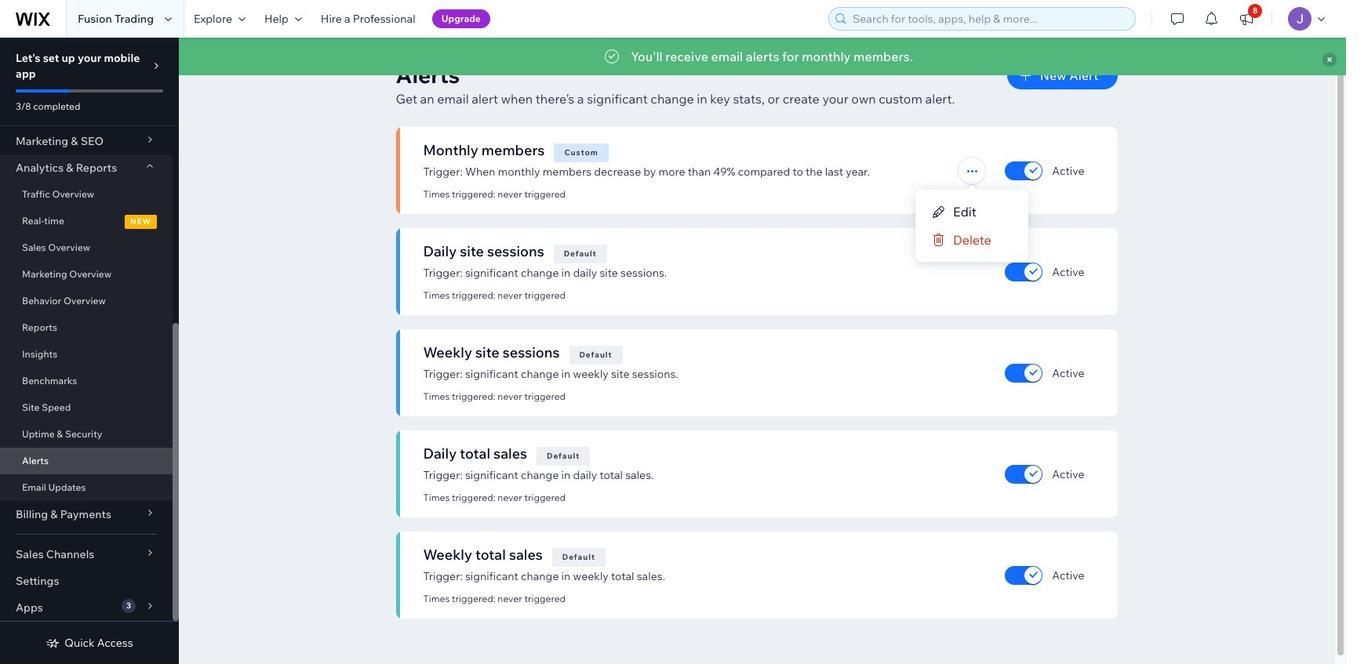 Task type: describe. For each thing, give the bounding box(es) containing it.
custom
[[564, 147, 598, 158]]

daily site sessions
[[423, 242, 544, 260]]

the
[[806, 165, 823, 179]]

daily for sales
[[573, 468, 597, 482]]

trigger: significant change in weekly total sales.
[[423, 569, 665, 584]]

sales overview link
[[0, 235, 173, 261]]

active for daily site sessions
[[1052, 265, 1084, 279]]

sales for sales overview
[[22, 242, 46, 253]]

in for weekly site sessions
[[561, 367, 571, 381]]

edit
[[953, 204, 976, 220]]

up
[[62, 51, 75, 65]]

menu containing edit
[[915, 198, 1028, 254]]

marketing & seo button
[[0, 128, 173, 155]]

real-
[[22, 215, 44, 227]]

alerts link
[[0, 448, 173, 475]]

significant inside alerts get an email alert when there's a significant change in key stats, or create your own custom alert.
[[587, 91, 648, 107]]

marketing for marketing overview
[[22, 268, 67, 280]]

site
[[22, 402, 40, 413]]

members.
[[853, 49, 913, 64]]

fusion
[[78, 12, 112, 26]]

trigger: for weekly total sales
[[423, 569, 463, 584]]

alerts for alerts
[[22, 455, 49, 467]]

sales for sales channels
[[16, 548, 44, 562]]

benchmarks link
[[0, 368, 173, 395]]

significant for daily site sessions
[[465, 266, 518, 280]]

when
[[465, 165, 495, 179]]

default for daily site sessions
[[564, 249, 597, 259]]

times triggered: never triggered for monthly members
[[423, 188, 566, 200]]

quick access button
[[46, 636, 133, 650]]

hire a professional link
[[311, 0, 425, 38]]

daily total sales
[[423, 445, 527, 463]]

own
[[851, 91, 876, 107]]

weekly site sessions
[[423, 344, 560, 362]]

for
[[782, 49, 799, 64]]

active for weekly site sessions
[[1052, 366, 1084, 380]]

overview for marketing overview
[[69, 268, 111, 280]]

to
[[793, 165, 803, 179]]

& for marketing
[[71, 134, 78, 148]]

new alert button
[[1007, 61, 1117, 89]]

traffic overview
[[22, 188, 94, 200]]

active for weekly total sales
[[1052, 568, 1084, 582]]

triggered: for weekly total sales
[[452, 593, 495, 605]]

weekly for sales
[[573, 569, 609, 584]]

marketing & seo
[[16, 134, 104, 148]]

analytics & reports
[[16, 161, 117, 175]]

by
[[643, 165, 656, 179]]

sales for weekly total sales
[[509, 546, 543, 564]]

new
[[1040, 67, 1066, 83]]

insights link
[[0, 341, 173, 368]]

than
[[688, 165, 711, 179]]

trigger: significant change in daily total sales.
[[423, 468, 654, 482]]

0 horizontal spatial reports
[[22, 322, 57, 333]]

sidebar element
[[0, 0, 179, 664]]

trigger: significant change in daily site sessions.
[[423, 266, 667, 280]]

settings link
[[0, 568, 173, 595]]

significant for daily total sales
[[465, 468, 518, 482]]

trading
[[114, 12, 154, 26]]

0 vertical spatial members
[[481, 141, 545, 159]]

new alert
[[1040, 67, 1099, 83]]

sales. for weekly total sales
[[637, 569, 665, 584]]

time
[[44, 215, 64, 227]]

sessions for daily site sessions
[[487, 242, 544, 260]]

overview for traffic overview
[[52, 188, 94, 200]]

explore
[[194, 12, 232, 26]]

billing
[[16, 508, 48, 522]]

help button
[[255, 0, 311, 38]]

sessions. for daily site sessions
[[621, 266, 667, 280]]

marketing overview link
[[0, 261, 173, 288]]

alert
[[472, 91, 498, 107]]

daily for sessions
[[573, 266, 597, 280]]

email
[[22, 482, 46, 493]]

benchmarks
[[22, 375, 77, 387]]

weekly for weekly total sales
[[423, 546, 472, 564]]

alert
[[1069, 67, 1099, 83]]

in for daily total sales
[[561, 468, 571, 482]]

email inside you'll receive email alerts for monthly members. alert
[[711, 49, 743, 64]]

key
[[710, 91, 730, 107]]

change for daily total sales
[[521, 468, 559, 482]]

change inside alerts get an email alert when there's a significant change in key stats, or create your own custom alert.
[[651, 91, 694, 107]]

there's
[[535, 91, 574, 107]]

in for weekly total sales
[[561, 569, 571, 584]]

real-time
[[22, 215, 64, 227]]

& for analytics
[[66, 161, 73, 175]]

speed
[[42, 402, 71, 413]]

alert.
[[925, 91, 955, 107]]

sessions. for weekly site sessions
[[632, 367, 678, 381]]

email updates link
[[0, 475, 173, 501]]

times triggered: never triggered for weekly site sessions
[[423, 391, 566, 402]]

sales channels
[[16, 548, 94, 562]]

default for weekly total sales
[[562, 552, 595, 562]]

8 button
[[1229, 0, 1264, 38]]

49%
[[713, 165, 735, 179]]

1 active from the top
[[1052, 164, 1084, 178]]

0 horizontal spatial a
[[344, 12, 350, 26]]

behavior overview link
[[0, 288, 173, 315]]

stats,
[[733, 91, 765, 107]]

you'll receive email alerts for monthly members. alert
[[179, 38, 1346, 75]]

when
[[501, 91, 533, 107]]

sales channels button
[[0, 541, 173, 568]]

& for uptime
[[57, 428, 63, 440]]

quick
[[65, 636, 95, 650]]

monthly
[[423, 141, 478, 159]]

times for weekly total sales
[[423, 593, 450, 605]]

email updates
[[22, 482, 86, 493]]

reports link
[[0, 315, 173, 341]]

daily for daily total sales
[[423, 445, 457, 463]]

times triggered: never triggered for daily site sessions
[[423, 289, 566, 301]]

billing & payments button
[[0, 501, 173, 528]]

custom
[[879, 91, 922, 107]]

triggered for weekly total sales
[[524, 593, 566, 605]]

settings
[[16, 574, 59, 588]]

payments
[[60, 508, 111, 522]]

triggered for monthly members
[[524, 188, 566, 200]]



Task type: vqa. For each thing, say whether or not it's contained in the screenshot.
right sale
no



Task type: locate. For each thing, give the bounding box(es) containing it.
trigger: down daily total sales at left bottom
[[423, 468, 463, 482]]

your inside 'let's set up your mobile app'
[[78, 51, 101, 65]]

hire a professional
[[321, 12, 415, 26]]

times down daily site sessions
[[423, 289, 450, 301]]

0 vertical spatial sessions.
[[621, 266, 667, 280]]

a right 'there's'
[[577, 91, 584, 107]]

3 never from the top
[[498, 391, 522, 402]]

times down daily total sales at left bottom
[[423, 492, 450, 504]]

weekly total sales
[[423, 546, 543, 564]]

never down trigger: significant change in weekly total sales.
[[498, 593, 522, 605]]

monthly inside alert
[[802, 49, 851, 64]]

1 vertical spatial reports
[[22, 322, 57, 333]]

never down 'monthly members'
[[498, 188, 522, 200]]

significant for weekly site sessions
[[465, 367, 518, 381]]

updates
[[48, 482, 86, 493]]

hire
[[321, 12, 342, 26]]

change down daily site sessions
[[521, 266, 559, 280]]

1 vertical spatial monthly
[[498, 165, 540, 179]]

& inside popup button
[[71, 134, 78, 148]]

2 daily from the top
[[423, 445, 457, 463]]

0 vertical spatial sessions
[[487, 242, 544, 260]]

sessions for weekly site sessions
[[503, 344, 560, 362]]

sales.
[[625, 468, 654, 482], [637, 569, 665, 584]]

2 never from the top
[[498, 289, 522, 301]]

overview up marketing overview
[[48, 242, 90, 253]]

weekly
[[423, 344, 472, 362], [423, 546, 472, 564]]

3 triggered: from the top
[[452, 391, 495, 402]]

1 horizontal spatial monthly
[[802, 49, 851, 64]]

a inside alerts get an email alert when there's a significant change in key stats, or create your own custom alert.
[[577, 91, 584, 107]]

reports
[[76, 161, 117, 175], [22, 322, 57, 333]]

1 daily from the top
[[573, 266, 597, 280]]

0 vertical spatial sales.
[[625, 468, 654, 482]]

never for daily site sessions
[[498, 289, 522, 301]]

& inside dropdown button
[[66, 161, 73, 175]]

0 horizontal spatial monthly
[[498, 165, 540, 179]]

1 triggered: from the top
[[452, 188, 495, 200]]

2 active from the top
[[1052, 265, 1084, 279]]

alerts inside alerts get an email alert when there's a significant change in key stats, or create your own custom alert.
[[396, 61, 460, 89]]

triggered down trigger: significant change in weekly total sales.
[[524, 593, 566, 605]]

3 trigger: from the top
[[423, 367, 463, 381]]

marketing for marketing & seo
[[16, 134, 68, 148]]

times for weekly site sessions
[[423, 391, 450, 402]]

get
[[396, 91, 417, 107]]

daily
[[423, 242, 457, 260], [423, 445, 457, 463]]

trigger: for daily site sessions
[[423, 266, 463, 280]]

delete
[[953, 232, 991, 248]]

let's set up your mobile app
[[16, 51, 140, 81]]

overview
[[52, 188, 94, 200], [48, 242, 90, 253], [69, 268, 111, 280], [63, 295, 106, 307]]

times triggered: never triggered down weekly total sales
[[423, 593, 566, 605]]

overview down analytics & reports
[[52, 188, 94, 200]]

alerts get an email alert when there's a significant change in key stats, or create your own custom alert.
[[396, 61, 955, 107]]

sales up trigger: significant change in daily total sales.
[[493, 445, 527, 463]]

your left own
[[822, 91, 849, 107]]

trigger: significant change in weekly site sessions.
[[423, 367, 678, 381]]

0 vertical spatial your
[[78, 51, 101, 65]]

edit button
[[915, 198, 1028, 226]]

times triggered: never triggered down 'when'
[[423, 188, 566, 200]]

change down "receive"
[[651, 91, 694, 107]]

0 vertical spatial reports
[[76, 161, 117, 175]]

default up trigger: significant change in weekly total sales.
[[562, 552, 595, 562]]

channels
[[46, 548, 94, 562]]

uptime & security link
[[0, 421, 173, 448]]

4 never from the top
[[498, 492, 522, 504]]

3 triggered from the top
[[524, 391, 566, 402]]

trigger: down weekly total sales
[[423, 569, 463, 584]]

times triggered: never triggered down daily site sessions
[[423, 289, 566, 301]]

site speed link
[[0, 395, 173, 421]]

3 active from the top
[[1052, 366, 1084, 380]]

alerts up an in the top of the page
[[396, 61, 460, 89]]

triggered down the custom
[[524, 188, 566, 200]]

overview down sales overview link
[[69, 268, 111, 280]]

marketing up the analytics
[[16, 134, 68, 148]]

triggered: down daily total sales at left bottom
[[452, 492, 495, 504]]

3 times from the top
[[423, 391, 450, 402]]

members down the custom
[[543, 165, 592, 179]]

1 vertical spatial daily
[[573, 468, 597, 482]]

significant down daily total sales at left bottom
[[465, 468, 518, 482]]

0 vertical spatial monthly
[[802, 49, 851, 64]]

in inside alerts get an email alert when there's a significant change in key stats, or create your own custom alert.
[[697, 91, 707, 107]]

daily for daily site sessions
[[423, 242, 457, 260]]

menu
[[915, 198, 1028, 254]]

alerts for alerts get an email alert when there's a significant change in key stats, or create your own custom alert.
[[396, 61, 460, 89]]

never for monthly members
[[498, 188, 522, 200]]

uptime & security
[[22, 428, 102, 440]]

4 times from the top
[[423, 492, 450, 504]]

significant for weekly total sales
[[465, 569, 518, 584]]

weekly for sessions
[[573, 367, 609, 381]]

2 daily from the top
[[573, 468, 597, 482]]

in
[[697, 91, 707, 107], [561, 266, 571, 280], [561, 367, 571, 381], [561, 468, 571, 482], [561, 569, 571, 584]]

triggered for daily site sessions
[[524, 289, 566, 301]]

& left seo
[[71, 134, 78, 148]]

seo
[[81, 134, 104, 148]]

times triggered: never triggered down daily total sales at left bottom
[[423, 492, 566, 504]]

5 times from the top
[[423, 593, 450, 605]]

triggered: for daily total sales
[[452, 492, 495, 504]]

trigger: when monthly members decrease by more than 49% compared to the last year.
[[423, 165, 870, 179]]

behavior overview
[[22, 295, 106, 307]]

triggered: down weekly site sessions on the left bottom of the page
[[452, 391, 495, 402]]

triggered: for monthly members
[[452, 188, 495, 200]]

your
[[78, 51, 101, 65], [822, 91, 849, 107]]

site speed
[[22, 402, 71, 413]]

times for monthly members
[[423, 188, 450, 200]]

your right up
[[78, 51, 101, 65]]

trigger: down 'monthly'
[[423, 165, 463, 179]]

change down daily total sales at left bottom
[[521, 468, 559, 482]]

marketing overview
[[22, 268, 111, 280]]

active for daily total sales
[[1052, 467, 1084, 481]]

new
[[130, 216, 151, 227]]

never down trigger: significant change in daily total sales.
[[498, 492, 522, 504]]

1 horizontal spatial reports
[[76, 161, 117, 175]]

3/8 completed
[[16, 100, 80, 112]]

2 weekly from the top
[[573, 569, 609, 584]]

triggered: for daily site sessions
[[452, 289, 495, 301]]

sessions.
[[621, 266, 667, 280], [632, 367, 678, 381]]

1 vertical spatial marketing
[[22, 268, 67, 280]]

traffic overview link
[[0, 181, 173, 208]]

0 horizontal spatial your
[[78, 51, 101, 65]]

0 vertical spatial weekly
[[423, 344, 472, 362]]

sales for daily total sales
[[493, 445, 527, 463]]

change for weekly total sales
[[521, 569, 559, 584]]

times triggered: never triggered down weekly site sessions on the left bottom of the page
[[423, 391, 566, 402]]

1 triggered from the top
[[524, 188, 566, 200]]

you'll receive email alerts for monthly members.
[[631, 49, 913, 64]]

alerts
[[746, 49, 779, 64]]

create
[[783, 91, 820, 107]]

triggered
[[524, 188, 566, 200], [524, 289, 566, 301], [524, 391, 566, 402], [524, 492, 566, 504], [524, 593, 566, 605]]

4 trigger: from the top
[[423, 468, 463, 482]]

& right the billing
[[50, 508, 58, 522]]

1 times triggered: never triggered from the top
[[423, 188, 566, 200]]

1 vertical spatial sales.
[[637, 569, 665, 584]]

& right uptime
[[57, 428, 63, 440]]

1 trigger: from the top
[[423, 165, 463, 179]]

times triggered: never triggered
[[423, 188, 566, 200], [423, 289, 566, 301], [423, 391, 566, 402], [423, 492, 566, 504], [423, 593, 566, 605]]

1 vertical spatial members
[[543, 165, 592, 179]]

Search for tools, apps, help & more... field
[[848, 8, 1130, 30]]

email inside alerts get an email alert when there's a significant change in key stats, or create your own custom alert.
[[437, 91, 469, 107]]

never down trigger: significant change in daily site sessions.
[[498, 289, 522, 301]]

trigger: down weekly site sessions on the left bottom of the page
[[423, 367, 463, 381]]

0 vertical spatial sales
[[493, 445, 527, 463]]

sales up trigger: significant change in weekly total sales.
[[509, 546, 543, 564]]

sales. for daily total sales
[[625, 468, 654, 482]]

sessions
[[487, 242, 544, 260], [503, 344, 560, 362]]

1 vertical spatial weekly
[[573, 569, 609, 584]]

4 triggered from the top
[[524, 492, 566, 504]]

times triggered: never triggered for daily total sales
[[423, 492, 566, 504]]

1 vertical spatial sessions.
[[632, 367, 678, 381]]

5 triggered: from the top
[[452, 593, 495, 605]]

default up trigger: significant change in daily total sales.
[[547, 451, 580, 461]]

quick access
[[65, 636, 133, 650]]

default up the trigger: significant change in weekly site sessions.
[[579, 350, 612, 360]]

help
[[264, 12, 289, 26]]

5 times triggered: never triggered from the top
[[423, 593, 566, 605]]

sessions up the trigger: significant change in weekly site sessions.
[[503, 344, 560, 362]]

triggered: down 'when'
[[452, 188, 495, 200]]

0 vertical spatial marketing
[[16, 134, 68, 148]]

marketing up behavior
[[22, 268, 67, 280]]

delete button
[[915, 226, 1028, 254]]

monthly members
[[423, 141, 545, 159]]

change for daily site sessions
[[521, 266, 559, 280]]

2 weekly from the top
[[423, 546, 472, 564]]

0 vertical spatial email
[[711, 49, 743, 64]]

1 vertical spatial sales
[[509, 546, 543, 564]]

set
[[43, 51, 59, 65]]

times down 'monthly'
[[423, 188, 450, 200]]

change for weekly site sessions
[[521, 367, 559, 381]]

1 vertical spatial sales
[[16, 548, 44, 562]]

default for daily total sales
[[547, 451, 580, 461]]

1 weekly from the top
[[573, 367, 609, 381]]

0 horizontal spatial alerts
[[22, 455, 49, 467]]

marketing inside popup button
[[16, 134, 68, 148]]

4 triggered: from the top
[[452, 492, 495, 504]]

members up 'when'
[[481, 141, 545, 159]]

alerts
[[396, 61, 460, 89], [22, 455, 49, 467]]

0 vertical spatial alerts
[[396, 61, 460, 89]]

significant down you'll
[[587, 91, 648, 107]]

change down weekly site sessions on the left bottom of the page
[[521, 367, 559, 381]]

2 triggered from the top
[[524, 289, 566, 301]]

1 horizontal spatial a
[[577, 91, 584, 107]]

sales inside dropdown button
[[16, 548, 44, 562]]

0 vertical spatial sales
[[22, 242, 46, 253]]

marketing
[[16, 134, 68, 148], [22, 268, 67, 280]]

& inside dropdown button
[[50, 508, 58, 522]]

never down the trigger: significant change in weekly site sessions.
[[498, 391, 522, 402]]

trigger: for daily total sales
[[423, 468, 463, 482]]

fusion trading
[[78, 12, 154, 26]]

receive
[[665, 49, 708, 64]]

times down weekly total sales
[[423, 593, 450, 605]]

monthly right 'when'
[[498, 165, 540, 179]]

5 triggered from the top
[[524, 593, 566, 605]]

0 vertical spatial daily
[[423, 242, 457, 260]]

1 times from the top
[[423, 188, 450, 200]]

1 vertical spatial your
[[822, 91, 849, 107]]

in for daily site sessions
[[561, 266, 571, 280]]

times
[[423, 188, 450, 200], [423, 289, 450, 301], [423, 391, 450, 402], [423, 492, 450, 504], [423, 593, 450, 605]]

1 horizontal spatial alerts
[[396, 61, 460, 89]]

4 times triggered: never triggered from the top
[[423, 492, 566, 504]]

reports inside dropdown button
[[76, 161, 117, 175]]

change down weekly total sales
[[521, 569, 559, 584]]

significant down weekly site sessions on the left bottom of the page
[[465, 367, 518, 381]]

decrease
[[594, 165, 641, 179]]

site
[[460, 242, 484, 260], [600, 266, 618, 280], [475, 344, 500, 362], [611, 367, 629, 381]]

times triggered: never triggered for weekly total sales
[[423, 593, 566, 605]]

trigger: for weekly site sessions
[[423, 367, 463, 381]]

1 never from the top
[[498, 188, 522, 200]]

security
[[65, 428, 102, 440]]

0 vertical spatial daily
[[573, 266, 597, 280]]

times up daily total sales at left bottom
[[423, 391, 450, 402]]

default up trigger: significant change in daily site sessions.
[[564, 249, 597, 259]]

1 vertical spatial sessions
[[503, 344, 560, 362]]

3/8
[[16, 100, 31, 112]]

0 vertical spatial a
[[344, 12, 350, 26]]

times for daily site sessions
[[423, 289, 450, 301]]

a right hire
[[344, 12, 350, 26]]

never for weekly total sales
[[498, 593, 522, 605]]

weekly
[[573, 367, 609, 381], [573, 569, 609, 584]]

2 triggered: from the top
[[452, 289, 495, 301]]

analytics
[[16, 161, 64, 175]]

overview down marketing overview 'link'
[[63, 295, 106, 307]]

triggered down trigger: significant change in daily site sessions.
[[524, 289, 566, 301]]

1 vertical spatial a
[[577, 91, 584, 107]]

or
[[767, 91, 780, 107]]

upgrade button
[[432, 9, 490, 28]]

times for daily total sales
[[423, 492, 450, 504]]

1 horizontal spatial email
[[711, 49, 743, 64]]

compared
[[738, 165, 790, 179]]

triggered down the trigger: significant change in weekly site sessions.
[[524, 391, 566, 402]]

triggered for weekly site sessions
[[524, 391, 566, 402]]

1 vertical spatial alerts
[[22, 455, 49, 467]]

sessions up trigger: significant change in daily site sessions.
[[487, 242, 544, 260]]

overview for behavior overview
[[63, 295, 106, 307]]

5 active from the top
[[1052, 568, 1084, 582]]

marketing inside 'link'
[[22, 268, 67, 280]]

2 trigger: from the top
[[423, 266, 463, 280]]

3 times triggered: never triggered from the top
[[423, 391, 566, 402]]

reports up insights
[[22, 322, 57, 333]]

1 weekly from the top
[[423, 344, 472, 362]]

triggered: down weekly total sales
[[452, 593, 495, 605]]

trigger: for monthly members
[[423, 165, 463, 179]]

analytics & reports button
[[0, 155, 173, 181]]

1 daily from the top
[[423, 242, 457, 260]]

triggered: down daily site sessions
[[452, 289, 495, 301]]

triggered for daily total sales
[[524, 492, 566, 504]]

never
[[498, 188, 522, 200], [498, 289, 522, 301], [498, 391, 522, 402], [498, 492, 522, 504], [498, 593, 522, 605]]

0 horizontal spatial email
[[437, 91, 469, 107]]

year.
[[846, 165, 870, 179]]

default
[[564, 249, 597, 259], [579, 350, 612, 360], [547, 451, 580, 461], [562, 552, 595, 562]]

monthly right for
[[802, 49, 851, 64]]

uptime
[[22, 428, 55, 440]]

a
[[344, 12, 350, 26], [577, 91, 584, 107]]

your inside alerts get an email alert when there's a significant change in key stats, or create your own custom alert.
[[822, 91, 849, 107]]

significant down weekly total sales
[[465, 569, 518, 584]]

alerts inside sidebar 'element'
[[22, 455, 49, 467]]

overview for sales overview
[[48, 242, 90, 253]]

5 trigger: from the top
[[423, 569, 463, 584]]

1 vertical spatial weekly
[[423, 546, 472, 564]]

default for weekly site sessions
[[579, 350, 612, 360]]

0 vertical spatial weekly
[[573, 367, 609, 381]]

& down marketing & seo
[[66, 161, 73, 175]]

email left alerts
[[711, 49, 743, 64]]

& for billing
[[50, 508, 58, 522]]

let's
[[16, 51, 40, 65]]

8
[[1253, 5, 1258, 16]]

sales up settings
[[16, 548, 44, 562]]

behavior
[[22, 295, 61, 307]]

email right an in the top of the page
[[437, 91, 469, 107]]

overview inside 'link'
[[69, 268, 111, 280]]

1 vertical spatial email
[[437, 91, 469, 107]]

2 times from the top
[[423, 289, 450, 301]]

mobile
[[104, 51, 140, 65]]

triggered down trigger: significant change in daily total sales.
[[524, 492, 566, 504]]

significant down daily site sessions
[[465, 266, 518, 280]]

weekly for weekly site sessions
[[423, 344, 472, 362]]

billing & payments
[[16, 508, 111, 522]]

app
[[16, 67, 36, 81]]

trigger: down daily site sessions
[[423, 266, 463, 280]]

1 horizontal spatial your
[[822, 91, 849, 107]]

reports down seo
[[76, 161, 117, 175]]

4 active from the top
[[1052, 467, 1084, 481]]

never for daily total sales
[[498, 492, 522, 504]]

triggered: for weekly site sessions
[[452, 391, 495, 402]]

completed
[[33, 100, 80, 112]]

sales down real-
[[22, 242, 46, 253]]

1 vertical spatial daily
[[423, 445, 457, 463]]

never for weekly site sessions
[[498, 391, 522, 402]]

2 times triggered: never triggered from the top
[[423, 289, 566, 301]]

alerts up email
[[22, 455, 49, 467]]

5 never from the top
[[498, 593, 522, 605]]



